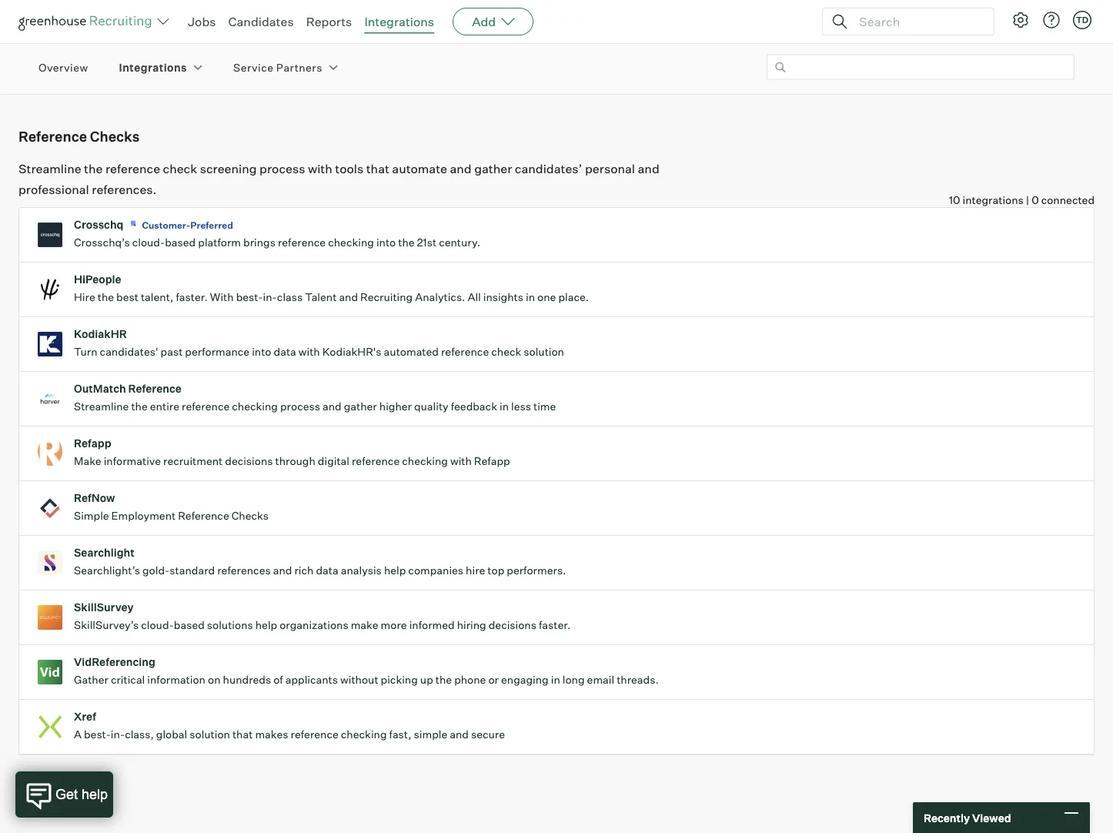 Task type: vqa. For each thing, say whether or not it's contained in the screenshot.
8th the 'Mixed' button from the bottom of the page
no



Task type: describe. For each thing, give the bounding box(es) containing it.
standard
[[170, 564, 215, 578]]

reference inside streamline the reference check screening process with tools that automate and gather candidates' personal and professional references.
[[105, 161, 160, 176]]

checks inside refnow simple employment reference checks
[[232, 509, 269, 523]]

secure
[[471, 728, 505, 742]]

the inside hipeople hire the best talent, faster. with best-in-class talent and recruiting analytics. all insights in one place.
[[98, 291, 114, 304]]

screening
[[200, 161, 257, 176]]

10
[[950, 194, 961, 207]]

the inside outmatch reference streamline the entire reference checking process and gather higher quality feedback in less time
[[131, 400, 148, 413]]

vidreferencing gather critical information on hundreds of applicants without picking up the phone or engaging in long email threads.
[[74, 656, 659, 687]]

hipeople hire the best talent, faster. with best-in-class talent and recruiting analytics. all insights in one place.
[[74, 273, 589, 304]]

references.
[[92, 182, 157, 197]]

crosschq's
[[74, 236, 130, 249]]

|
[[1027, 194, 1030, 207]]

talent,
[[141, 291, 174, 304]]

1 vertical spatial integrations link
[[119, 60, 187, 75]]

with inside kodiakhr turn candidates' past performance into data with kodiakhr's automated reference check solution
[[299, 345, 320, 359]]

0 horizontal spatial refapp
[[74, 437, 111, 450]]

searchlight
[[74, 546, 135, 560]]

brings
[[243, 236, 276, 249]]

and inside outmatch reference streamline the entire reference checking process and gather higher quality feedback in less time
[[323, 400, 342, 413]]

solutions
[[207, 619, 253, 632]]

reports
[[306, 14, 352, 29]]

phone
[[455, 673, 486, 687]]

and inside xref a best-in-class, global solution that makes reference checking fast, simple and secure
[[450, 728, 469, 742]]

make
[[74, 455, 101, 468]]

checking inside refapp make informative recruitment decisions through digital reference checking with refapp
[[402, 455, 448, 468]]

vidreferencing
[[74, 656, 156, 669]]

feedback
[[451, 400, 498, 413]]

informed
[[410, 619, 455, 632]]

without
[[341, 673, 379, 687]]

overview link
[[39, 60, 88, 75]]

check inside streamline the reference check screening process with tools that automate and gather candidates' personal and professional references.
[[163, 161, 197, 176]]

refapp make informative recruitment decisions through digital reference checking with refapp
[[74, 437, 510, 468]]

td button
[[1074, 11, 1092, 29]]

hire
[[466, 564, 486, 578]]

checking up hipeople hire the best talent, faster. with best-in-class talent and recruiting analytics. all insights in one place. at the top of page
[[328, 236, 374, 249]]

simple
[[74, 509, 109, 523]]

analytics.
[[415, 291, 466, 304]]

service
[[233, 60, 274, 74]]

faster. inside hipeople hire the best talent, faster. with best-in-class talent and recruiting analytics. all insights in one place.
[[176, 291, 208, 304]]

skillsurvey skillsurvey's cloud-based solutions help organizations make more informed hiring decisions faster.
[[74, 601, 571, 632]]

1 horizontal spatial integrations
[[365, 14, 435, 29]]

up
[[421, 673, 434, 687]]

makes
[[255, 728, 289, 742]]

the left 21st
[[398, 236, 415, 249]]

recruiting
[[361, 291, 413, 304]]

reference inside refapp make informative recruitment decisions through digital reference checking with refapp
[[352, 455, 400, 468]]

integrations
[[963, 194, 1024, 207]]

fast,
[[389, 728, 412, 742]]

quality
[[414, 400, 449, 413]]

xref a best-in-class, global solution that makes reference checking fast, simple and secure
[[74, 710, 505, 742]]

candidates link
[[228, 14, 294, 29]]

refnow
[[74, 492, 115, 505]]

of
[[274, 673, 283, 687]]

insights
[[484, 291, 524, 304]]

simple
[[414, 728, 448, 742]]

in- inside xref a best-in-class, global solution that makes reference checking fast, simple and secure
[[111, 728, 125, 742]]

threads.
[[617, 673, 659, 687]]

with
[[210, 291, 234, 304]]

rich
[[295, 564, 314, 578]]

refnow simple employment reference checks
[[74, 492, 269, 523]]

decisions inside skillsurvey skillsurvey's cloud-based solutions help organizations make more informed hiring decisions faster.
[[489, 619, 537, 632]]

talent
[[305, 291, 337, 304]]

and right automate
[[450, 161, 472, 176]]

time
[[534, 400, 556, 413]]

hire
[[74, 291, 95, 304]]

reports link
[[306, 14, 352, 29]]

candidates
[[228, 14, 294, 29]]

organizations
[[280, 619, 349, 632]]

companies
[[409, 564, 464, 578]]

overview
[[39, 60, 88, 74]]

top
[[488, 564, 505, 578]]

streamline inside outmatch reference streamline the entire reference checking process and gather higher quality feedback in less time
[[74, 400, 129, 413]]

in inside hipeople hire the best talent, faster. with best-in-class talent and recruiting analytics. all insights in one place.
[[526, 291, 535, 304]]

higher
[[380, 400, 412, 413]]

more
[[381, 619, 407, 632]]

service partners link
[[233, 60, 323, 75]]

help inside searchlight searchlight's gold-standard references and rich data analysis help companies hire top performers.
[[384, 564, 406, 578]]

a
[[74, 728, 82, 742]]

professional
[[18, 182, 89, 197]]

customer-preferred
[[142, 219, 233, 231]]

recruitment
[[163, 455, 223, 468]]

in inside vidreferencing gather critical information on hundreds of applicants without picking up the phone or engaging in long email threads.
[[551, 673, 561, 687]]

global
[[156, 728, 187, 742]]

21st
[[417, 236, 437, 249]]

best- inside xref a best-in-class, global solution that makes reference checking fast, simple and secure
[[84, 728, 111, 742]]

streamline the reference check screening process with tools that automate and gather candidates' personal and professional references.
[[18, 161, 660, 197]]

engaging
[[502, 673, 549, 687]]

place.
[[559, 291, 589, 304]]

viewed
[[973, 811, 1012, 825]]

0 vertical spatial into
[[377, 236, 396, 249]]

and right personal
[[638, 161, 660, 176]]

less
[[512, 400, 532, 413]]

hundreds
[[223, 673, 271, 687]]

1 horizontal spatial refapp
[[474, 455, 510, 468]]

recently viewed
[[924, 811, 1012, 825]]

greenhouse recruiting image
[[18, 12, 157, 31]]

automated
[[384, 345, 439, 359]]

outmatch reference streamline the entire reference checking process and gather higher quality feedback in less time
[[74, 382, 556, 413]]

data inside kodiakhr turn candidates' past performance into data with kodiakhr's automated reference check solution
[[274, 345, 296, 359]]

skillsurvey's
[[74, 619, 139, 632]]

kodiakhr's
[[323, 345, 382, 359]]

checking inside xref a best-in-class, global solution that makes reference checking fast, simple and secure
[[341, 728, 387, 742]]

searchlight's
[[74, 564, 140, 578]]

process inside streamline the reference check screening process with tools that automate and gather candidates' personal and professional references.
[[260, 161, 305, 176]]

crosschq
[[74, 218, 124, 232]]

Search text field
[[856, 10, 981, 33]]

automate
[[392, 161, 448, 176]]

0 vertical spatial based
[[165, 236, 196, 249]]

kodiakhr turn candidates' past performance into data with kodiakhr's automated reference check solution
[[74, 328, 565, 359]]

reference inside refnow simple employment reference checks
[[178, 509, 229, 523]]



Task type: locate. For each thing, give the bounding box(es) containing it.
platform
[[198, 236, 241, 249]]

0 horizontal spatial check
[[163, 161, 197, 176]]

help right the analysis
[[384, 564, 406, 578]]

add
[[472, 14, 496, 29]]

and right talent
[[339, 291, 358, 304]]

and
[[450, 161, 472, 176], [638, 161, 660, 176], [339, 291, 358, 304], [323, 400, 342, 413], [273, 564, 292, 578], [450, 728, 469, 742]]

reference inside outmatch reference streamline the entire reference checking process and gather higher quality feedback in less time
[[182, 400, 230, 413]]

one
[[538, 291, 556, 304]]

help
[[384, 564, 406, 578], [256, 619, 277, 632]]

help right the "solutions"
[[256, 619, 277, 632]]

None text field
[[767, 54, 1075, 80]]

in- right the a
[[111, 728, 125, 742]]

cloud- right skillsurvey's
[[141, 619, 174, 632]]

0 vertical spatial help
[[384, 564, 406, 578]]

reference inside kodiakhr turn candidates' past performance into data with kodiakhr's automated reference check solution
[[441, 345, 489, 359]]

0 vertical spatial integrations
[[365, 14, 435, 29]]

outmatch
[[74, 382, 126, 396]]

solution inside xref a best-in-class, global solution that makes reference checking fast, simple and secure
[[190, 728, 230, 742]]

best-
[[236, 291, 263, 304], [84, 728, 111, 742]]

1 vertical spatial cloud-
[[141, 619, 174, 632]]

faster. down performers. at the bottom of page
[[539, 619, 571, 632]]

in- inside hipeople hire the best talent, faster. with best-in-class talent and recruiting analytics. all insights in one place.
[[263, 291, 277, 304]]

integrations link
[[365, 14, 435, 29], [119, 60, 187, 75]]

the right up
[[436, 673, 452, 687]]

configure image
[[1012, 11, 1031, 29]]

0 horizontal spatial in-
[[111, 728, 125, 742]]

data up outmatch reference streamline the entire reference checking process and gather higher quality feedback in less time
[[274, 345, 296, 359]]

reference up 'references.'
[[105, 161, 160, 176]]

0 horizontal spatial into
[[252, 345, 272, 359]]

0 vertical spatial with
[[308, 161, 333, 176]]

2 vertical spatial in
[[551, 673, 561, 687]]

gather
[[74, 673, 109, 687]]

check down insights at the top left of page
[[492, 345, 522, 359]]

10 integrations | 0 connected
[[950, 194, 1095, 207]]

solution right global
[[190, 728, 230, 742]]

the inside streamline the reference check screening process with tools that automate and gather candidates' personal and professional references.
[[84, 161, 103, 176]]

1 horizontal spatial checks
[[232, 509, 269, 523]]

reference checks
[[18, 128, 140, 145]]

crosschq's cloud-based platform brings reference checking into the 21st century.
[[74, 236, 481, 249]]

data right rich
[[316, 564, 339, 578]]

long
[[563, 673, 585, 687]]

1 vertical spatial in-
[[111, 728, 125, 742]]

1 vertical spatial solution
[[190, 728, 230, 742]]

refapp
[[74, 437, 111, 450], [474, 455, 510, 468]]

recently
[[924, 811, 971, 825]]

0 horizontal spatial that
[[233, 728, 253, 742]]

the inside vidreferencing gather critical information on hundreds of applicants without picking up the phone or engaging in long email threads.
[[436, 673, 452, 687]]

that right "tools"
[[366, 161, 390, 176]]

skillsurvey
[[74, 601, 134, 615]]

hipeople
[[74, 273, 121, 286]]

in
[[526, 291, 535, 304], [500, 400, 509, 413], [551, 673, 561, 687]]

td
[[1077, 15, 1089, 25]]

through
[[275, 455, 316, 468]]

past
[[161, 345, 183, 359]]

data inside searchlight searchlight's gold-standard references and rich data analysis help companies hire top performers.
[[316, 564, 339, 578]]

1 vertical spatial data
[[316, 564, 339, 578]]

reference up professional
[[18, 128, 87, 145]]

0 horizontal spatial integrations
[[119, 60, 187, 74]]

process up refapp make informative recruitment decisions through digital reference checking with refapp
[[280, 400, 320, 413]]

0 horizontal spatial in
[[500, 400, 509, 413]]

and right simple
[[450, 728, 469, 742]]

0 vertical spatial faster.
[[176, 291, 208, 304]]

1 horizontal spatial in
[[526, 291, 535, 304]]

the left entire
[[131, 400, 148, 413]]

1 horizontal spatial data
[[316, 564, 339, 578]]

0 vertical spatial refapp
[[74, 437, 111, 450]]

turn
[[74, 345, 98, 359]]

in- right the with
[[263, 291, 277, 304]]

checking up refapp make informative recruitment decisions through digital reference checking with refapp
[[232, 400, 278, 413]]

the down "hipeople"
[[98, 291, 114, 304]]

into
[[377, 236, 396, 249], [252, 345, 272, 359]]

1 vertical spatial streamline
[[74, 400, 129, 413]]

that left makes
[[233, 728, 253, 742]]

0 horizontal spatial gather
[[344, 400, 377, 413]]

0 vertical spatial that
[[366, 161, 390, 176]]

1 vertical spatial process
[[280, 400, 320, 413]]

1 horizontal spatial faster.
[[539, 619, 571, 632]]

1 horizontal spatial gather
[[475, 161, 513, 176]]

0 horizontal spatial integrations link
[[119, 60, 187, 75]]

personal
[[585, 161, 636, 176]]

0 vertical spatial in
[[526, 291, 535, 304]]

process right screening
[[260, 161, 305, 176]]

and inside hipeople hire the best talent, faster. with best-in-class talent and recruiting analytics. all insights in one place.
[[339, 291, 358, 304]]

xref
[[74, 710, 96, 724]]

best- right the with
[[236, 291, 263, 304]]

1 horizontal spatial into
[[377, 236, 396, 249]]

into left 21st
[[377, 236, 396, 249]]

based inside skillsurvey skillsurvey's cloud-based solutions help organizations make more informed hiring decisions faster.
[[174, 619, 205, 632]]

class
[[277, 291, 303, 304]]

and left rich
[[273, 564, 292, 578]]

checks up 'references.'
[[90, 128, 140, 145]]

1 vertical spatial based
[[174, 619, 205, 632]]

reference inside outmatch reference streamline the entire reference checking process and gather higher quality feedback in less time
[[128, 382, 182, 396]]

picking
[[381, 673, 418, 687]]

reference
[[18, 128, 87, 145], [128, 382, 182, 396], [178, 509, 229, 523]]

into right performance
[[252, 345, 272, 359]]

that inside xref a best-in-class, global solution that makes reference checking fast, simple and secure
[[233, 728, 253, 742]]

reference right the automated
[[441, 345, 489, 359]]

1 vertical spatial reference
[[128, 382, 182, 396]]

cloud- inside skillsurvey skillsurvey's cloud-based solutions help organizations make more informed hiring decisions faster.
[[141, 619, 174, 632]]

1 horizontal spatial decisions
[[489, 619, 537, 632]]

1 vertical spatial best-
[[84, 728, 111, 742]]

checking left fast,
[[341, 728, 387, 742]]

1 vertical spatial integrations
[[119, 60, 187, 74]]

solution
[[524, 345, 565, 359], [190, 728, 230, 742]]

1 horizontal spatial help
[[384, 564, 406, 578]]

1 vertical spatial checks
[[232, 509, 269, 523]]

streamline down outmatch
[[74, 400, 129, 413]]

solution inside kodiakhr turn candidates' past performance into data with kodiakhr's automated reference check solution
[[524, 345, 565, 359]]

0 horizontal spatial solution
[[190, 728, 230, 742]]

1 vertical spatial gather
[[344, 400, 377, 413]]

faster.
[[176, 291, 208, 304], [539, 619, 571, 632]]

0 vertical spatial gather
[[475, 161, 513, 176]]

0 horizontal spatial faster.
[[176, 291, 208, 304]]

in left long
[[551, 673, 561, 687]]

make
[[351, 619, 379, 632]]

based left the "solutions"
[[174, 619, 205, 632]]

0 vertical spatial reference
[[18, 128, 87, 145]]

the down reference checks
[[84, 161, 103, 176]]

2 horizontal spatial in
[[551, 673, 561, 687]]

streamline up professional
[[18, 161, 81, 176]]

streamline inside streamline the reference check screening process with tools that automate and gather candidates' personal and professional references.
[[18, 161, 81, 176]]

employment
[[111, 509, 176, 523]]

gather left the candidates'
[[475, 161, 513, 176]]

jobs
[[188, 14, 216, 29]]

1 vertical spatial help
[[256, 619, 277, 632]]

reference right makes
[[291, 728, 339, 742]]

1 vertical spatial with
[[299, 345, 320, 359]]

0 vertical spatial in-
[[263, 291, 277, 304]]

help inside skillsurvey skillsurvey's cloud-based solutions help organizations make more informed hiring decisions faster.
[[256, 619, 277, 632]]

gather inside outmatch reference streamline the entire reference checking process and gather higher quality feedback in less time
[[344, 400, 377, 413]]

0 horizontal spatial decisions
[[225, 455, 273, 468]]

based down customer-preferred
[[165, 236, 196, 249]]

and up digital
[[323, 400, 342, 413]]

0 vertical spatial cloud-
[[132, 236, 165, 249]]

on
[[208, 673, 221, 687]]

solution up "time"
[[524, 345, 565, 359]]

customer-
[[142, 219, 191, 231]]

check inside kodiakhr turn candidates' past performance into data with kodiakhr's automated reference check solution
[[492, 345, 522, 359]]

refapp up the 'make'
[[74, 437, 111, 450]]

candidates'
[[515, 161, 583, 176]]

checking down quality at the left
[[402, 455, 448, 468]]

0 horizontal spatial best-
[[84, 728, 111, 742]]

searchlight searchlight's gold-standard references and rich data analysis help companies hire top performers.
[[74, 546, 567, 578]]

century.
[[439, 236, 481, 249]]

1 vertical spatial faster.
[[539, 619, 571, 632]]

integrations
[[365, 14, 435, 29], [119, 60, 187, 74]]

reference down "recruitment"
[[178, 509, 229, 523]]

0 vertical spatial integrations link
[[365, 14, 435, 29]]

faster. left the with
[[176, 291, 208, 304]]

reference
[[105, 161, 160, 176], [278, 236, 326, 249], [441, 345, 489, 359], [182, 400, 230, 413], [352, 455, 400, 468], [291, 728, 339, 742]]

the
[[84, 161, 103, 176], [398, 236, 415, 249], [98, 291, 114, 304], [131, 400, 148, 413], [436, 673, 452, 687]]

with down feedback
[[451, 455, 472, 468]]

reference right brings
[[278, 236, 326, 249]]

0 vertical spatial checks
[[90, 128, 140, 145]]

performance
[[185, 345, 250, 359]]

or
[[489, 673, 499, 687]]

1 horizontal spatial check
[[492, 345, 522, 359]]

decisions inside refapp make informative recruitment decisions through digital reference checking with refapp
[[225, 455, 273, 468]]

gold-
[[143, 564, 170, 578]]

checking
[[328, 236, 374, 249], [232, 400, 278, 413], [402, 455, 448, 468], [341, 728, 387, 742]]

that inside streamline the reference check screening process with tools that automate and gather candidates' personal and professional references.
[[366, 161, 390, 176]]

1 horizontal spatial in-
[[263, 291, 277, 304]]

0 vertical spatial process
[[260, 161, 305, 176]]

decisions
[[225, 455, 273, 468], [489, 619, 537, 632]]

1 horizontal spatial best-
[[236, 291, 263, 304]]

0 vertical spatial streamline
[[18, 161, 81, 176]]

check left screening
[[163, 161, 197, 176]]

0 horizontal spatial checks
[[90, 128, 140, 145]]

1 horizontal spatial that
[[366, 161, 390, 176]]

in-
[[263, 291, 277, 304], [111, 728, 125, 742]]

cloud- down the customer-
[[132, 236, 165, 249]]

1 vertical spatial in
[[500, 400, 509, 413]]

with inside streamline the reference check screening process with tools that automate and gather candidates' personal and professional references.
[[308, 161, 333, 176]]

best- right the a
[[84, 728, 111, 742]]

1 vertical spatial into
[[252, 345, 272, 359]]

reference right digital
[[352, 455, 400, 468]]

and inside searchlight searchlight's gold-standard references and rich data analysis help companies hire top performers.
[[273, 564, 292, 578]]

best
[[116, 291, 139, 304]]

in left one
[[526, 291, 535, 304]]

information
[[147, 673, 206, 687]]

preferred
[[190, 219, 233, 231]]

critical
[[111, 673, 145, 687]]

jobs link
[[188, 14, 216, 29]]

entire
[[150, 400, 179, 413]]

hiring
[[457, 619, 487, 632]]

refapp down feedback
[[474, 455, 510, 468]]

gather inside streamline the reference check screening process with tools that automate and gather candidates' personal and professional references.
[[475, 161, 513, 176]]

with inside refapp make informative recruitment decisions through digital reference checking with refapp
[[451, 455, 472, 468]]

in inside outmatch reference streamline the entire reference checking process and gather higher quality feedback in less time
[[500, 400, 509, 413]]

0 vertical spatial check
[[163, 161, 197, 176]]

informative
[[104, 455, 161, 468]]

with left 'kodiakhr's'
[[299, 345, 320, 359]]

into inside kodiakhr turn candidates' past performance into data with kodiakhr's automated reference check solution
[[252, 345, 272, 359]]

references
[[217, 564, 271, 578]]

process inside outmatch reference streamline the entire reference checking process and gather higher quality feedback in less time
[[280, 400, 320, 413]]

data
[[274, 345, 296, 359], [316, 564, 339, 578]]

2 vertical spatial reference
[[178, 509, 229, 523]]

reference right entire
[[182, 400, 230, 413]]

1 vertical spatial check
[[492, 345, 522, 359]]

0 vertical spatial data
[[274, 345, 296, 359]]

checks up references
[[232, 509, 269, 523]]

1 horizontal spatial integrations link
[[365, 14, 435, 29]]

best- inside hipeople hire the best talent, faster. with best-in-class talent and recruiting analytics. all insights in one place.
[[236, 291, 263, 304]]

faster. inside skillsurvey skillsurvey's cloud-based solutions help organizations make more informed hiring decisions faster.
[[539, 619, 571, 632]]

kodiakhr
[[74, 328, 127, 341]]

performers.
[[507, 564, 567, 578]]

0 vertical spatial solution
[[524, 345, 565, 359]]

decisions left through
[[225, 455, 273, 468]]

2 vertical spatial with
[[451, 455, 472, 468]]

gather left higher
[[344, 400, 377, 413]]

reference inside xref a best-in-class, global solution that makes reference checking fast, simple and secure
[[291, 728, 339, 742]]

0 horizontal spatial data
[[274, 345, 296, 359]]

1 vertical spatial refapp
[[474, 455, 510, 468]]

0 horizontal spatial help
[[256, 619, 277, 632]]

check
[[163, 161, 197, 176], [492, 345, 522, 359]]

reference up entire
[[128, 382, 182, 396]]

0 vertical spatial decisions
[[225, 455, 273, 468]]

decisions right hiring
[[489, 619, 537, 632]]

checking inside outmatch reference streamline the entire reference checking process and gather higher quality feedback in less time
[[232, 400, 278, 413]]

with left "tools"
[[308, 161, 333, 176]]

connected
[[1042, 194, 1095, 207]]

0 vertical spatial best-
[[236, 291, 263, 304]]

1 horizontal spatial solution
[[524, 345, 565, 359]]

1 vertical spatial that
[[233, 728, 253, 742]]

in left less
[[500, 400, 509, 413]]

1 vertical spatial decisions
[[489, 619, 537, 632]]

applicants
[[286, 673, 338, 687]]

service partners
[[233, 60, 323, 74]]



